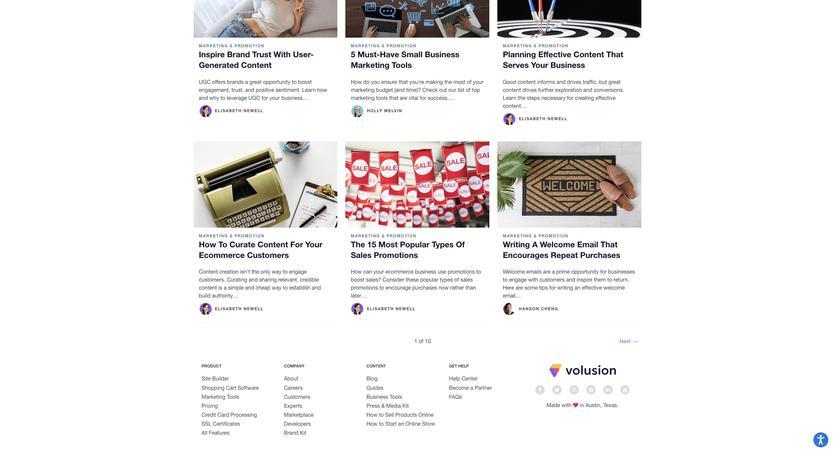 Task type: describe. For each thing, give the bounding box(es) containing it.
prime
[[557, 269, 570, 275]]

kit for brand
[[300, 431, 307, 437]]

how to curate content for your ecommerce customers image
[[194, 142, 338, 228]]

and down traffic,
[[584, 87, 593, 93]]

credible
[[300, 277, 319, 283]]

for inside good content informs and drives traffic, but great content drives further exploration and conversions. learn the steps necessary for creating effective content…
[[567, 95, 574, 101]]

& for to
[[230, 234, 233, 239]]

rather
[[450, 285, 464, 291]]

learn inside good content informs and drives traffic, but great content drives further exploration and conversions. learn the steps necessary for creating effective content…
[[503, 95, 517, 101]]

0 vertical spatial help
[[458, 364, 469, 369]]

holly melvin link
[[351, 105, 403, 118]]

marketing down must-
[[351, 60, 390, 70]]

shopping cart software link
[[202, 385, 259, 391]]

marketing & promotion planning effective content that serves your business
[[503, 43, 624, 70]]

a inside content creation isn't the only way to engage customers. curating and sharing relevant, credible content is a simple and cheap way to establish and build authority…
[[224, 285, 227, 291]]

customers
[[540, 277, 565, 283]]

builder
[[212, 376, 229, 382]]

sales?
[[366, 277, 381, 283]]

blog guides business tools press & media kit how to sell products online how to start an online store
[[367, 376, 435, 428]]

a inside marketing & promotion writing a welcome email that encourages repeat purchases
[[533, 240, 538, 249]]

made with
[[547, 403, 573, 409]]

developers link
[[284, 422, 311, 428]]

popular
[[400, 240, 430, 249]]

1 of 10
[[415, 339, 431, 345]]

ecommerce software by volusion image
[[549, 364, 617, 378]]

consider
[[383, 277, 404, 283]]

opportunity for repeat
[[572, 269, 599, 275]]

a for great
[[245, 79, 248, 85]]

1 vertical spatial with
[[562, 403, 572, 409]]

how to start an online store link
[[367, 422, 435, 428]]

the inside how do you ensure that you're making the most of your marketing budget (and time)? check out our list of top marketing tools that are vital for success.…
[[445, 79, 452, 85]]

informs
[[538, 79, 555, 85]]

site builder link
[[202, 376, 229, 382]]

business
[[415, 269, 436, 275]]

faqs
[[449, 394, 462, 400]]

processing
[[231, 413, 257, 419]]

writing
[[558, 285, 573, 291]]

start
[[385, 422, 397, 428]]

experts link
[[284, 404, 302, 410]]

marketing & promotion the 15 most popular types of sales promotions
[[351, 234, 465, 260]]

melvin
[[384, 108, 403, 113]]

inspire
[[577, 277, 593, 283]]

welcome inside "welcome emails are a prime opportunity for businesses to engage with customers and inspire them to return. here are some tips for writing an effective welcome email…"
[[503, 269, 525, 275]]

with inside "welcome emails are a prime opportunity for businesses to engage with customers and inspire them to return. here are some tips for writing an effective welcome email…"
[[529, 277, 538, 283]]

for inside ugc offers brands a great opportunity to boost engagement, trust, and positive sentiment. learn how and why to leverage ugc for your business…
[[262, 95, 268, 101]]

are inside how do you ensure that you're making the most of your marketing budget (and time)? check out our list of top marketing tools that are vital for success.…
[[400, 95, 408, 101]]

→
[[633, 339, 638, 345]]

follow volusion on linkedin image
[[606, 388, 611, 393]]

promotion for content
[[539, 43, 569, 48]]

a for prime
[[552, 269, 555, 275]]

site builder shopping cart software marketing tools pricing credit card processing ssl certificates all features
[[202, 376, 259, 437]]

content inside content creation isn't the only way to engage customers. curating and sharing relevant, credible content is a simple and cheap way to establish and build authority…
[[199, 269, 218, 275]]

engagement,
[[199, 87, 230, 93]]

how inside marketing & promotion how to curate content for your ecommerce customers
[[199, 240, 216, 249]]

of inside how can your ecommerce business use promotions to boost sales? consider these popular types of sales promotions to encourage purchases now rather than later…
[[455, 277, 459, 283]]

the
[[351, 240, 365, 249]]

writing
[[503, 240, 530, 249]]

1 horizontal spatial promotions
[[448, 269, 475, 275]]

success.…
[[428, 95, 454, 101]]

further
[[539, 87, 554, 93]]

promotions
[[374, 251, 418, 260]]

elisabeth newell link for ecommerce
[[199, 303, 264, 316]]

these
[[406, 277, 419, 283]]

brand inside the marketing & promotion inspire brand trust with user- generated content
[[227, 50, 250, 59]]

ensure
[[381, 79, 397, 85]]

sentiment.
[[276, 87, 301, 93]]

ecommerce
[[199, 251, 245, 260]]

customers.
[[199, 277, 226, 283]]

email
[[578, 240, 599, 249]]

credit card processing link
[[202, 413, 257, 419]]

engage inside content creation isn't the only way to engage customers. curating and sharing relevant, credible content is a simple and cheap way to establish and build authority…
[[289, 269, 307, 275]]

marketing for the 15 most popular types of sales promotions
[[351, 234, 380, 239]]

content up blog link
[[367, 364, 386, 369]]

hanson cheng link
[[503, 303, 559, 316]]

& for brand
[[230, 43, 233, 48]]

effective inside "welcome emails are a prime opportunity for businesses to engage with customers and inspire them to return. here are some tips for writing an effective welcome email…"
[[582, 285, 602, 291]]

become a partner link
[[449, 385, 492, 391]]

about link
[[284, 376, 299, 382]]

elisabeth newell for business
[[519, 116, 568, 121]]

repeat
[[551, 251, 578, 260]]

the inside content creation isn't the only way to engage customers. curating and sharing relevant, credible content is a simple and cheap way to establish and build authority…
[[252, 269, 259, 275]]

5 must-have small business marketing tools image
[[346, 0, 490, 38]]

1 vertical spatial content
[[503, 87, 521, 93]]

blog link
[[367, 376, 378, 382]]

follow volusion on twitter image
[[555, 388, 560, 393]]

them
[[594, 277, 606, 283]]

0 vertical spatial that
[[399, 79, 408, 85]]

elisabeth newell for ecommerce
[[215, 307, 264, 312]]

open accessibe: accessibility options, statement and help image
[[818, 436, 825, 446]]

writing a welcome email that encourages repeat purchases image
[[498, 142, 642, 228]]

elisabeth newell link for content
[[199, 105, 264, 118]]

help center link
[[449, 376, 478, 382]]

user-
[[293, 50, 314, 59]]

1 horizontal spatial are
[[516, 285, 523, 291]]

elisabeth for business
[[519, 116, 546, 121]]

marketing & promotion how to curate content for your ecommerce customers
[[199, 234, 323, 260]]

leverage
[[227, 95, 247, 101]]

get
[[449, 364, 457, 369]]

brand inside about careers customers experts marketplace developers brand kit
[[284, 431, 299, 437]]

(and
[[395, 87, 405, 93]]

newell for sales
[[396, 307, 416, 312]]

and left the cheap
[[245, 285, 254, 291]]

& for effective
[[534, 43, 537, 48]]

that
[[607, 50, 624, 59]]

how inside how do you ensure that you're making the most of your marketing budget (and time)? check out our list of top marketing tools that are vital for success.…
[[351, 79, 362, 85]]

content inside marketing & promotion planning effective content that serves your business
[[574, 50, 604, 59]]

later…
[[351, 293, 367, 299]]

necessary
[[542, 95, 566, 101]]

and down isn't
[[249, 277, 258, 283]]

content inside marketing & promotion how to curate content for your ecommerce customers
[[258, 240, 288, 249]]

get help
[[449, 364, 469, 369]]

press
[[367, 404, 380, 410]]

how inside how can your ecommerce business use promotions to boost sales? consider these popular types of sales promotions to encourage purchases now rather than later…
[[351, 269, 362, 275]]

customers inside marketing & promotion how to curate content for your ecommerce customers
[[247, 251, 289, 260]]

hanson
[[519, 307, 540, 312]]

become
[[449, 385, 469, 391]]

good content informs and drives traffic, but great content drives further exploration and conversions. learn the steps necessary for creating effective content…
[[503, 79, 624, 109]]

emails
[[527, 269, 542, 275]]

promotion for trust
[[235, 43, 265, 48]]

do
[[364, 79, 370, 85]]

austin,
[[586, 403, 602, 409]]

is
[[219, 285, 222, 291]]

and down "credible"
[[312, 285, 321, 291]]

content inside the marketing & promotion inspire brand trust with user- generated content
[[241, 60, 272, 70]]

inspire brand trust with user-generated content image
[[194, 0, 338, 38]]

with
[[274, 50, 291, 59]]

15
[[368, 240, 376, 249]]

welcome inside marketing & promotion writing a welcome email that encourages repeat purchases
[[540, 240, 575, 249]]

use
[[438, 269, 446, 275]]

guides
[[367, 385, 384, 391]]

0 horizontal spatial ugc
[[199, 79, 211, 85]]

heart image
[[573, 403, 579, 408]]

trust,
[[232, 87, 244, 93]]

marketing for writing a welcome email that encourages repeat purchases
[[503, 234, 532, 239]]

certificates
[[213, 422, 240, 428]]

marketing for how to curate content for your ecommerce customers
[[199, 234, 228, 239]]

check
[[423, 87, 438, 93]]

ssl certificates link
[[202, 422, 240, 428]]

your inside ugc offers brands a great opportunity to boost engagement, trust, and positive sentiment. learn how and why to leverage ugc for your business…
[[270, 95, 280, 101]]

you're
[[410, 79, 424, 85]]

why
[[209, 95, 219, 101]]

newell for business
[[548, 116, 568, 121]]

credit
[[202, 413, 216, 419]]

authority…
[[212, 293, 238, 299]]

content inside content creation isn't the only way to engage customers. curating and sharing relevant, credible content is a simple and cheap way to establish and build authority…
[[199, 285, 217, 291]]

great inside ugc offers brands a great opportunity to boost engagement, trust, and positive sentiment. learn how and why to leverage ugc for your business…
[[250, 79, 262, 85]]

elisabeth newell link for business
[[503, 113, 568, 126]]

boost inside how can your ecommerce business use promotions to boost sales? consider these popular types of sales promotions to encourage purchases now rather than later…
[[351, 277, 365, 283]]

sales
[[461, 277, 473, 283]]



Task type: vqa. For each thing, say whether or not it's contained in the screenshot.
Planning & Growth link at the top right of the page
no



Task type: locate. For each thing, give the bounding box(es) containing it.
build
[[199, 293, 211, 299]]

businesses
[[609, 269, 635, 275]]

promotion for have
[[387, 43, 417, 48]]

with left heart icon
[[562, 403, 572, 409]]

small
[[402, 50, 423, 59]]

0 horizontal spatial drives
[[523, 87, 537, 93]]

0 horizontal spatial promotions
[[351, 285, 378, 291]]

elisabeth newell down steps
[[519, 116, 568, 121]]

the 15 most popular types of sales promotions image
[[346, 142, 490, 228]]

elisabeth newell link down "leverage"
[[199, 105, 264, 118]]

that
[[399, 79, 408, 85], [389, 95, 399, 101], [601, 240, 618, 249]]

your up top
[[473, 79, 484, 85]]

1 vertical spatial kit
[[300, 431, 307, 437]]

tools down 'small'
[[392, 60, 412, 70]]

relevant,
[[278, 277, 299, 283]]

marketing up inspire on the left of the page
[[199, 43, 228, 48]]

help right get
[[458, 364, 469, 369]]

engage
[[289, 269, 307, 275], [509, 277, 527, 283]]

0 vertical spatial online
[[419, 413, 434, 419]]

tools down cart
[[227, 394, 239, 400]]

opportunity inside ugc offers brands a great opportunity to boost engagement, trust, and positive sentiment. learn how and why to leverage ugc for your business…
[[263, 79, 291, 85]]

your inside marketing & promotion how to curate content for your ecommerce customers
[[305, 240, 323, 249]]

great inside good content informs and drives traffic, but great content drives further exploration and conversions. learn the steps necessary for creating effective content…
[[609, 79, 621, 85]]

1 vertical spatial an
[[398, 422, 404, 428]]

developers
[[284, 422, 311, 428]]

kit up the products at bottom
[[403, 404, 409, 410]]

company
[[284, 364, 305, 369]]

0 vertical spatial content
[[518, 79, 536, 85]]

0 vertical spatial an
[[575, 285, 581, 291]]

follow volusion on pinterest image
[[589, 388, 594, 393]]

types
[[432, 240, 454, 249]]

marketplace link
[[284, 413, 314, 419]]

marketing up 15
[[351, 234, 380, 239]]

elisabeth newell link for sales
[[351, 303, 416, 316]]

promotions up sales
[[448, 269, 475, 275]]

promotion inside 'marketing & promotion 5 must-have small business marketing tools'
[[387, 43, 417, 48]]

learn left the how
[[302, 87, 316, 93]]

content creation isn't the only way to engage customers. curating and sharing relevant, credible content is a simple and cheap way to establish and build authority…
[[199, 269, 321, 299]]

1 way from the top
[[272, 269, 282, 275]]

help center become a partner faqs
[[449, 376, 492, 400]]

of right most on the top right of the page
[[467, 79, 472, 85]]

promotions up later…
[[351, 285, 378, 291]]

1 horizontal spatial opportunity
[[572, 269, 599, 275]]

0 vertical spatial are
[[400, 95, 408, 101]]

marketing up the ecommerce
[[199, 234, 228, 239]]

0 vertical spatial kit
[[403, 404, 409, 410]]

with down emails
[[529, 277, 538, 283]]

0 horizontal spatial learn
[[302, 87, 316, 93]]

tools up media
[[390, 394, 402, 400]]

business down guides 'link'
[[367, 394, 388, 400]]

0 horizontal spatial opportunity
[[263, 79, 291, 85]]

0 vertical spatial drives
[[567, 79, 582, 85]]

great
[[250, 79, 262, 85], [609, 79, 621, 85]]

1 vertical spatial your
[[270, 95, 280, 101]]

0 horizontal spatial with
[[529, 277, 538, 283]]

an inside "welcome emails are a prime opportunity for businesses to engage with customers and inspire them to return. here are some tips for writing an effective welcome email…"
[[575, 285, 581, 291]]

tools inside site builder shopping cart software marketing tools pricing credit card processing ssl certificates all features
[[227, 394, 239, 400]]

now
[[439, 285, 449, 291]]

made
[[547, 403, 561, 409]]

customers inside about careers customers experts marketplace developers brand kit
[[284, 394, 310, 400]]

boost up sentiment.
[[298, 79, 312, 85]]

business inside 'marketing & promotion 5 must-have small business marketing tools'
[[425, 50, 460, 59]]

newell down the cheap
[[244, 307, 264, 312]]

time)?
[[407, 87, 421, 93]]

marketing up the planning
[[503, 43, 532, 48]]

1 vertical spatial business
[[551, 60, 585, 70]]

a inside ugc offers brands a great opportunity to boost engagement, trust, and positive sentiment. learn how and why to leverage ugc for your business…
[[245, 79, 248, 85]]

marketing up must-
[[351, 43, 380, 48]]

1 vertical spatial engage
[[509, 277, 527, 283]]

for inside how do you ensure that you're making the most of your marketing budget (and time)? check out our list of top marketing tools that are vital for success.…
[[420, 95, 426, 101]]

0 horizontal spatial your
[[270, 95, 280, 101]]

1 vertical spatial opportunity
[[572, 269, 599, 275]]

that up purchases on the bottom of the page
[[601, 240, 618, 249]]

of right list
[[466, 87, 471, 93]]

a up encourages on the bottom right of page
[[533, 240, 538, 249]]

elisabeth down authority…
[[215, 307, 242, 312]]

return.
[[614, 277, 630, 283]]

2 great from the left
[[609, 79, 621, 85]]

& up encourages on the bottom right of page
[[534, 234, 537, 239]]

opportunity up inspire
[[572, 269, 599, 275]]

1 horizontal spatial engage
[[509, 277, 527, 283]]

business tools link
[[367, 394, 402, 400]]

2 horizontal spatial the
[[518, 95, 526, 101]]

1 marketing from the top
[[351, 87, 375, 93]]

ugc up the engagement,
[[199, 79, 211, 85]]

an down how to sell products online link at the bottom of the page
[[398, 422, 404, 428]]

0 vertical spatial business
[[425, 50, 460, 59]]

elisabeth newell down "leverage"
[[215, 108, 264, 113]]

opportunity inside "welcome emails are a prime opportunity for businesses to engage with customers and inspire them to return. here are some tips for writing an effective welcome email…"
[[572, 269, 599, 275]]

marketing & promotion writing a welcome email that encourages repeat purchases
[[503, 234, 621, 260]]

marketing inside marketing & promotion how to curate content for your ecommerce customers
[[199, 234, 228, 239]]

welcome
[[540, 240, 575, 249], [503, 269, 525, 275]]

and inside "welcome emails are a prime opportunity for businesses to engage with customers and inspire them to return. here are some tips for writing an effective welcome email…"
[[567, 277, 576, 283]]

a down center
[[471, 385, 474, 391]]

your for serves
[[531, 60, 549, 70]]

elisabeth newell for sales
[[367, 307, 416, 312]]

partner
[[475, 385, 492, 391]]

marketing inside marketing & promotion planning effective content that serves your business
[[503, 43, 532, 48]]

newell down necessary
[[548, 116, 568, 121]]

isn't
[[240, 269, 250, 275]]

your up sales?
[[374, 269, 384, 275]]

& up curate
[[230, 234, 233, 239]]

1 vertical spatial learn
[[503, 95, 517, 101]]

promotion inside marketing & promotion writing a welcome email that encourages repeat purchases
[[539, 234, 569, 239]]

that inside marketing & promotion writing a welcome email that encourages repeat purchases
[[601, 240, 618, 249]]

shopping
[[202, 385, 225, 391]]

business down effective
[[551, 60, 585, 70]]

0 horizontal spatial engage
[[289, 269, 307, 275]]

0 horizontal spatial brand
[[227, 50, 250, 59]]

content up 'build'
[[199, 285, 217, 291]]

cheap
[[256, 285, 271, 291]]

must-
[[358, 50, 380, 59]]

1 horizontal spatial your
[[531, 60, 549, 70]]

newell down encourage
[[396, 307, 416, 312]]

1 horizontal spatial business
[[425, 50, 460, 59]]

1 horizontal spatial learn
[[503, 95, 517, 101]]

newell for ecommerce
[[244, 307, 264, 312]]

follow volusion on instagram image
[[572, 388, 577, 393]]

tools
[[392, 60, 412, 70], [227, 394, 239, 400], [390, 394, 402, 400]]

& inside the marketing & promotion inspire brand trust with user- generated content
[[230, 43, 233, 48]]

establish
[[289, 285, 311, 291]]

opportunity up sentiment.
[[263, 79, 291, 85]]

have
[[380, 50, 399, 59]]

pagination navigation
[[192, 335, 643, 349]]

good
[[503, 79, 517, 85]]

1 vertical spatial online
[[406, 422, 421, 428]]

are up customers
[[543, 269, 551, 275]]

that up the (and
[[399, 79, 408, 85]]

effective inside good content informs and drives traffic, but great content drives further exploration and conversions. learn the steps necessary for creating effective content…
[[596, 95, 616, 101]]

1 vertical spatial effective
[[582, 285, 602, 291]]

promotion inside marketing & promotion the 15 most popular types of sales promotions
[[387, 234, 417, 239]]

1 horizontal spatial great
[[609, 79, 621, 85]]

1 vertical spatial the
[[518, 95, 526, 101]]

in austin, texas.
[[579, 403, 619, 409]]

1 vertical spatial ugc
[[248, 95, 260, 101]]

0 horizontal spatial kit
[[300, 431, 307, 437]]

1 horizontal spatial ugc
[[248, 95, 260, 101]]

drives
[[567, 79, 582, 85], [523, 87, 537, 93]]

and left why
[[199, 95, 208, 101]]

content down trust at left top
[[241, 60, 272, 70]]

boost inside ugc offers brands a great opportunity to boost engagement, trust, and positive sentiment. learn how and why to leverage ugc for your business…
[[298, 79, 312, 85]]

the left only
[[252, 269, 259, 275]]

of right 1
[[419, 339, 424, 345]]

welcome up here at the right of page
[[503, 269, 525, 275]]

an down inspire
[[575, 285, 581, 291]]

promotion up 'small'
[[387, 43, 417, 48]]

0 vertical spatial engage
[[289, 269, 307, 275]]

great up positive on the left top of the page
[[250, 79, 262, 85]]

promotion inside marketing & promotion planning effective content that serves your business
[[539, 43, 569, 48]]

cart
[[226, 385, 236, 391]]

elisabeth for sales
[[367, 307, 394, 312]]

but
[[600, 79, 607, 85]]

0 horizontal spatial great
[[250, 79, 262, 85]]

1 vertical spatial are
[[543, 269, 551, 275]]

to inside marketing & promotion how to curate content for your ecommerce customers
[[219, 240, 227, 249]]

0 vertical spatial brand
[[227, 50, 250, 59]]

kit for media
[[403, 404, 409, 410]]

0 vertical spatial effective
[[596, 95, 616, 101]]

site
[[202, 376, 211, 382]]

tools
[[376, 95, 388, 101]]

marketing inside marketing & promotion the 15 most popular types of sales promotions
[[351, 234, 380, 239]]

texas.
[[604, 403, 619, 409]]

experts
[[284, 404, 302, 410]]

0 horizontal spatial your
[[305, 240, 323, 249]]

1 vertical spatial welcome
[[503, 269, 525, 275]]

sales
[[351, 251, 372, 260]]

a right the is
[[224, 285, 227, 291]]

careers link
[[284, 385, 303, 391]]

sell
[[385, 413, 394, 419]]

2 vertical spatial your
[[374, 269, 384, 275]]

for inside marketing & promotion how to curate content for your ecommerce customers
[[290, 240, 303, 249]]

next
[[620, 339, 631, 345]]

& inside blog guides business tools press & media kit how to sell products online how to start an online store
[[382, 404, 385, 410]]

engage up here at the right of page
[[509, 277, 527, 283]]

a inside "welcome emails are a prime opportunity for businesses to engage with customers and inspire them to return. here are some tips for writing an effective welcome email…"
[[552, 269, 555, 275]]

0 vertical spatial way
[[272, 269, 282, 275]]

elisabeth down encourage
[[367, 307, 394, 312]]

1 horizontal spatial an
[[575, 285, 581, 291]]

a for partner
[[471, 385, 474, 391]]

kit inside about careers customers experts marketplace developers brand kit
[[300, 431, 307, 437]]

1 vertical spatial promotions
[[351, 285, 378, 291]]

tools inside 'marketing & promotion 5 must-have small business marketing tools'
[[392, 60, 412, 70]]

1 vertical spatial way
[[272, 285, 282, 291]]

generated
[[199, 60, 239, 70]]

0 vertical spatial customers
[[247, 251, 289, 260]]

1 vertical spatial customers
[[284, 394, 310, 400]]

your inside how can your ecommerce business use promotions to boost sales? consider these popular types of sales promotions to encourage purchases now rather than later…
[[374, 269, 384, 275]]

promotion inside marketing & promotion how to curate content for your ecommerce customers
[[235, 234, 265, 239]]

& inside marketing & promotion how to curate content for your ecommerce customers
[[230, 234, 233, 239]]

0 vertical spatial boost
[[298, 79, 312, 85]]

2 vertical spatial are
[[516, 285, 523, 291]]

drives up exploration
[[567, 79, 582, 85]]

& inside marketing & promotion planning effective content that serves your business
[[534, 43, 537, 48]]

planning effective content that serves your business image
[[498, 0, 642, 38]]

elisabeth newell for content
[[215, 108, 264, 113]]

2 vertical spatial that
[[601, 240, 618, 249]]

1 horizontal spatial boost
[[351, 277, 365, 283]]

your inside how do you ensure that you're making the most of your marketing budget (and time)? check out our list of top marketing tools that are vital for success.…
[[473, 79, 484, 85]]

of
[[467, 79, 472, 85], [466, 87, 471, 93], [456, 240, 465, 249], [455, 277, 459, 283], [419, 339, 424, 345]]

your
[[531, 60, 549, 70], [305, 240, 323, 249]]

help inside help center become a partner faqs
[[449, 376, 460, 382]]

online down the products at bottom
[[406, 422, 421, 428]]

trust
[[252, 50, 271, 59]]

& up generated
[[230, 43, 233, 48]]

marketing for 5 must-have small business marketing tools
[[351, 43, 380, 48]]

elisabeth newell down encourage
[[367, 307, 416, 312]]

1 horizontal spatial your
[[374, 269, 384, 275]]

simple
[[228, 285, 244, 291]]

content up customers.
[[199, 269, 218, 275]]

marketing for planning effective content that serves your business
[[503, 43, 532, 48]]

top
[[472, 87, 480, 93]]

tools inside blog guides business tools press & media kit how to sell products online how to start an online store
[[390, 394, 402, 400]]

encourages
[[503, 251, 549, 260]]

engage inside "welcome emails are a prime opportunity for businesses to engage with customers and inspire them to return. here are some tips for writing an effective welcome email…"
[[509, 277, 527, 283]]

your for for
[[305, 240, 323, 249]]

of inside marketing & promotion the 15 most popular types of sales promotions
[[456, 240, 465, 249]]

are down the (and
[[400, 95, 408, 101]]

promotion for most
[[387, 234, 417, 239]]

ssl
[[202, 422, 212, 428]]

1 vertical spatial that
[[389, 95, 399, 101]]

elisabeth for ecommerce
[[215, 307, 242, 312]]

business…
[[282, 95, 308, 101]]

& inside 'marketing & promotion 5 must-have small business marketing tools'
[[382, 43, 385, 48]]

10
[[425, 339, 431, 345]]

and up exploration
[[557, 79, 566, 85]]

0 vertical spatial with
[[529, 277, 538, 283]]

types
[[440, 277, 453, 283]]

1 vertical spatial marketing
[[351, 95, 375, 101]]

a inside help center become a partner faqs
[[471, 385, 474, 391]]

marketing down the shopping
[[202, 394, 225, 400]]

& inside marketing & promotion writing a welcome email that encourages repeat purchases
[[534, 234, 537, 239]]

positive
[[256, 87, 274, 93]]

brand up generated
[[227, 50, 250, 59]]

conversions.
[[594, 87, 624, 93]]

business
[[425, 50, 460, 59], [551, 60, 585, 70], [367, 394, 388, 400]]

0 vertical spatial promotions
[[448, 269, 475, 275]]

next → link
[[616, 336, 642, 348]]

elisabeth newell link down authority…
[[199, 303, 264, 316]]

1 horizontal spatial the
[[445, 79, 452, 85]]

boost down can
[[351, 277, 365, 283]]

0 vertical spatial ugc
[[199, 79, 211, 85]]

promotion up curate
[[235, 234, 265, 239]]

customers up only
[[247, 251, 289, 260]]

& inside marketing & promotion the 15 most popular types of sales promotions
[[382, 234, 385, 239]]

an
[[575, 285, 581, 291], [398, 422, 404, 428]]

& for a
[[534, 234, 537, 239]]

2 horizontal spatial business
[[551, 60, 585, 70]]

effective down conversions.
[[596, 95, 616, 101]]

0 vertical spatial your
[[531, 60, 549, 70]]

learn up content…
[[503, 95, 517, 101]]

learn inside ugc offers brands a great opportunity to boost engagement, trust, and positive sentiment. learn how and why to leverage ugc for your business…
[[302, 87, 316, 93]]

business up making at the right top of the page
[[425, 50, 460, 59]]

engage up relevant,
[[289, 269, 307, 275]]

marketing
[[351, 87, 375, 93], [351, 95, 375, 101]]

elisabeth newell link down steps
[[503, 113, 568, 126]]

0 horizontal spatial an
[[398, 422, 404, 428]]

software
[[238, 385, 259, 391]]

marketing inside marketing & promotion writing a welcome email that encourages repeat purchases
[[503, 234, 532, 239]]

help up become on the right bottom of page
[[449, 376, 460, 382]]

business inside blog guides business tools press & media kit how to sell products online how to start an online store
[[367, 394, 388, 400]]

0 horizontal spatial are
[[400, 95, 408, 101]]

1 horizontal spatial welcome
[[540, 240, 575, 249]]

promotion up repeat
[[539, 234, 569, 239]]

0 horizontal spatial the
[[252, 269, 259, 275]]

and right trust,
[[245, 87, 254, 93]]

a right 'brands'
[[245, 79, 248, 85]]

great up conversions.
[[609, 79, 621, 85]]

0 horizontal spatial boost
[[298, 79, 312, 85]]

2 horizontal spatial your
[[473, 79, 484, 85]]

newell
[[244, 108, 264, 113], [548, 116, 568, 121], [244, 307, 264, 312], [396, 307, 416, 312]]

drives up steps
[[523, 87, 537, 93]]

promotion for curate
[[235, 234, 265, 239]]

1 vertical spatial your
[[305, 240, 323, 249]]

0 vertical spatial welcome
[[540, 240, 575, 249]]

the up our
[[445, 79, 452, 85]]

0 horizontal spatial welcome
[[503, 269, 525, 275]]

2 marketing from the top
[[351, 95, 375, 101]]

hanson cheng
[[519, 307, 559, 312]]

5
[[351, 50, 356, 59]]

a up customers
[[552, 269, 555, 275]]

0 vertical spatial opportunity
[[263, 79, 291, 85]]

1 horizontal spatial with
[[562, 403, 572, 409]]

product
[[202, 364, 222, 369]]

the inside good content informs and drives traffic, but great content drives further exploration and conversions. learn the steps necessary for creating effective content…
[[518, 95, 526, 101]]

pricing link
[[202, 404, 218, 410]]

marketing inside site builder shopping cart software marketing tools pricing credit card processing ssl certificates all features
[[202, 394, 225, 400]]

2 horizontal spatial are
[[543, 269, 551, 275]]

elisabeth down "leverage"
[[215, 108, 242, 113]]

1 horizontal spatial kit
[[403, 404, 409, 410]]

1 vertical spatial drives
[[523, 87, 537, 93]]

follow volusion on facebook image
[[539, 388, 542, 393]]

that down the (and
[[389, 95, 399, 101]]

business inside marketing & promotion planning effective content that serves your business
[[551, 60, 585, 70]]

are right here at the right of page
[[516, 285, 523, 291]]

store
[[422, 422, 435, 428]]

and up writing
[[567, 277, 576, 283]]

content left that
[[574, 50, 604, 59]]

welcome up repeat
[[540, 240, 575, 249]]

opportunity for content
[[263, 79, 291, 85]]

in
[[580, 403, 584, 409]]

promotion inside the marketing & promotion inspire brand trust with user- generated content
[[235, 43, 265, 48]]

some
[[525, 285, 538, 291]]

your inside marketing & promotion planning effective content that serves your business
[[531, 60, 549, 70]]

0 vertical spatial learn
[[302, 87, 316, 93]]

of right types on the bottom right of the page
[[456, 240, 465, 249]]

elisabeth newell link down encourage
[[351, 303, 416, 316]]

& for 15
[[382, 234, 385, 239]]

2 vertical spatial the
[[252, 269, 259, 275]]

2 way from the top
[[272, 285, 282, 291]]

1 vertical spatial help
[[449, 376, 460, 382]]

brand kit link
[[284, 431, 307, 437]]

marketing inside the marketing & promotion inspire brand trust with user- generated content
[[199, 43, 228, 48]]

how do you ensure that you're making the most of your marketing budget (and time)? check out our list of top marketing tools that are vital for success.…
[[351, 79, 484, 101]]

1 vertical spatial boost
[[351, 277, 365, 283]]

making
[[426, 79, 443, 85]]

of up rather
[[455, 277, 459, 283]]

0 vertical spatial your
[[473, 79, 484, 85]]

follow volusion on youtube image
[[623, 388, 628, 393]]

about careers customers experts marketplace developers brand kit
[[284, 376, 314, 437]]

1 great from the left
[[250, 79, 262, 85]]

way down sharing
[[272, 285, 282, 291]]

an inside blog guides business tools press & media kit how to sell products online how to start an online store
[[398, 422, 404, 428]]

content up only
[[258, 240, 288, 249]]

1 horizontal spatial drives
[[567, 79, 582, 85]]

steps
[[527, 95, 540, 101]]

2 vertical spatial business
[[367, 394, 388, 400]]

& for must-
[[382, 43, 385, 48]]

online up the store
[[419, 413, 434, 419]]

elisabeth down steps
[[519, 116, 546, 121]]

curate
[[230, 240, 255, 249]]

next →
[[620, 339, 638, 345]]

the
[[445, 79, 452, 85], [518, 95, 526, 101], [252, 269, 259, 275]]

newell for content
[[244, 108, 264, 113]]

0 vertical spatial the
[[445, 79, 452, 85]]

0 vertical spatial marketing
[[351, 87, 375, 93]]

kit down developers link at bottom
[[300, 431, 307, 437]]

1 horizontal spatial brand
[[284, 431, 299, 437]]

& up most
[[382, 234, 385, 239]]

of inside pagination navigation
[[419, 339, 424, 345]]

content down good
[[503, 87, 521, 93]]

customers
[[247, 251, 289, 260], [284, 394, 310, 400]]

0 horizontal spatial business
[[367, 394, 388, 400]]

kit inside blog guides business tools press & media kit how to sell products online how to start an online store
[[403, 404, 409, 410]]

your down positive on the left top of the page
[[270, 95, 280, 101]]

creating
[[575, 95, 594, 101]]

brand
[[227, 50, 250, 59], [284, 431, 299, 437]]

marketing for inspire brand trust with user- generated content
[[199, 43, 228, 48]]

promotion up effective
[[539, 43, 569, 48]]

marketing up writing
[[503, 234, 532, 239]]

1 vertical spatial brand
[[284, 431, 299, 437]]

only
[[261, 269, 271, 275]]

holly melvin
[[367, 108, 403, 113]]

2 vertical spatial content
[[199, 285, 217, 291]]

promotion for welcome
[[539, 234, 569, 239]]

elisabeth for content
[[215, 108, 242, 113]]

our
[[449, 87, 456, 93]]



